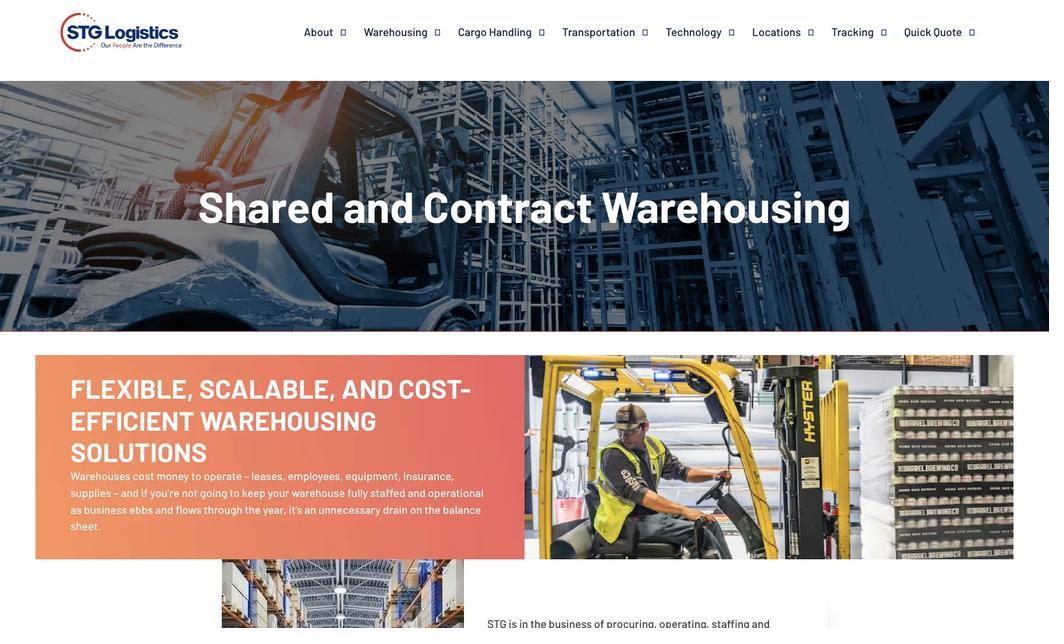 Task type: locate. For each thing, give the bounding box(es) containing it.
the
[[245, 503, 261, 517], [425, 503, 441, 517]]

0 vertical spatial to
[[191, 470, 202, 483]]

1 horizontal spatial –
[[244, 470, 249, 483]]

to up not
[[191, 470, 202, 483]]

0 horizontal spatial the
[[245, 503, 261, 517]]

1 horizontal spatial to
[[230, 486, 240, 500]]

to
[[191, 470, 202, 483], [230, 486, 240, 500]]

flexible,
[[71, 372, 194, 404]]

technology link
[[666, 25, 753, 39]]

0 horizontal spatial to
[[191, 470, 202, 483]]

and
[[344, 180, 415, 232], [342, 372, 394, 404], [121, 486, 139, 500], [408, 486, 426, 500], [155, 503, 173, 517]]

ebbs
[[129, 503, 153, 517]]

2 vertical spatial warehousing
[[200, 404, 377, 436]]

– up business
[[114, 486, 119, 500]]

cargo handling
[[458, 25, 532, 38]]

cargo handling link
[[458, 25, 563, 39]]

flexible, scalable, and cost- efficient warehousing solutions warehouses cost money to operate – leases, employees, equipment, insurance, supplies – and if you're not going to keep your warehouse fully staffed and operational as business ebbs and flows through the year, it's an unnecessary drain on the balance sheet.
[[71, 372, 484, 533]]

insurance,
[[404, 470, 454, 483]]

to left keep
[[230, 486, 240, 500]]

not
[[182, 486, 198, 500]]

quick quote
[[905, 25, 963, 38]]

balance
[[443, 503, 481, 517]]

the down keep
[[245, 503, 261, 517]]

2 the from the left
[[425, 503, 441, 517]]

– up keep
[[244, 470, 249, 483]]

–
[[244, 470, 249, 483], [114, 486, 119, 500]]

going
[[200, 486, 227, 500]]

scalable,
[[199, 372, 336, 404]]

year,
[[263, 503, 287, 517]]

shared
[[198, 180, 335, 232]]

leases,
[[252, 470, 286, 483]]

the right on on the bottom left
[[425, 503, 441, 517]]

0 vertical spatial –
[[244, 470, 249, 483]]

1 vertical spatial warehousing
[[602, 180, 852, 232]]

shared and contract warehousing
[[198, 180, 852, 232]]

quick quote link
[[905, 25, 993, 39]]

it's
[[289, 503, 302, 517]]

efficient
[[71, 404, 195, 436]]

employees,
[[288, 470, 343, 483]]

1 the from the left
[[245, 503, 261, 517]]

an
[[305, 503, 317, 517]]

locations
[[753, 25, 802, 38]]

warehousing
[[364, 25, 428, 38], [602, 180, 852, 232], [200, 404, 377, 436]]

cargo
[[458, 25, 487, 38]]

about link
[[304, 25, 364, 39]]

supplies
[[71, 486, 111, 500]]

0 horizontal spatial –
[[114, 486, 119, 500]]

0 vertical spatial warehousing
[[364, 25, 428, 38]]

if
[[141, 486, 148, 500]]

through
[[204, 503, 243, 517]]

money
[[157, 470, 189, 483]]

1 horizontal spatial the
[[425, 503, 441, 517]]

transportation link
[[563, 25, 666, 39]]



Task type: vqa. For each thing, say whether or not it's contained in the screenshot.
topmost Warehousing
yes



Task type: describe. For each thing, give the bounding box(es) containing it.
warehouse
[[292, 486, 345, 500]]

locations link
[[753, 25, 832, 39]]

tracking
[[832, 25, 875, 38]]

1 vertical spatial –
[[114, 486, 119, 500]]

business
[[84, 503, 127, 517]]

cost-
[[399, 372, 471, 404]]

about
[[304, 25, 334, 38]]

you're
[[150, 486, 180, 500]]

as
[[71, 503, 82, 517]]

fully
[[348, 486, 368, 500]]

transportation
[[563, 25, 636, 38]]

unnecessary
[[319, 503, 381, 517]]

warehousing link
[[364, 25, 458, 39]]

cost
[[133, 470, 154, 483]]

keep
[[242, 486, 266, 500]]

equipment,
[[346, 470, 401, 483]]

your
[[268, 486, 290, 500]]

on
[[410, 503, 423, 517]]

contract
[[423, 180, 593, 232]]

quote
[[934, 25, 963, 38]]

drain
[[383, 503, 408, 517]]

operational
[[428, 486, 484, 500]]

sheet.
[[71, 520, 101, 533]]

tracking link
[[832, 25, 905, 39]]

solutions
[[71, 436, 207, 468]]

handling
[[489, 25, 532, 38]]

warehouses
[[71, 470, 131, 483]]

1 vertical spatial to
[[230, 486, 240, 500]]

quick
[[905, 25, 932, 38]]

stg usa image
[[57, 0, 186, 68]]

technology
[[666, 25, 722, 38]]

warehousing inside flexible, scalable, and cost- efficient warehousing solutions warehouses cost money to operate – leases, employees, equipment, insurance, supplies – and if you're not going to keep your warehouse fully staffed and operational as business ebbs and flows through the year, it's an unnecessary drain on the balance sheet.
[[200, 404, 377, 436]]

flows
[[176, 503, 202, 517]]

staffed
[[371, 486, 406, 500]]

operate
[[204, 470, 242, 483]]



